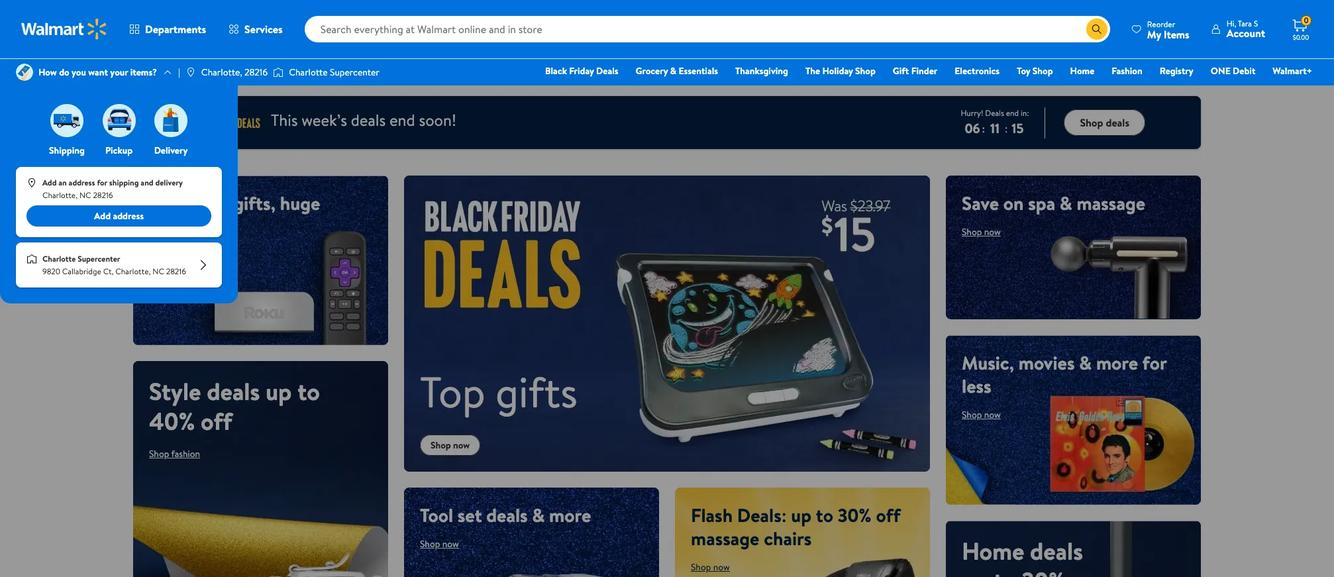 Task type: locate. For each thing, give the bounding box(es) containing it.
charlotte, inside the 'charlotte supercenter 9820 callabridge ct, charlotte, nc 28216'
[[116, 266, 151, 277]]

shop now down 'less'
[[962, 408, 1001, 421]]

1 vertical spatial charlotte
[[42, 253, 76, 264]]

charlotte, right | on the top
[[201, 66, 242, 79]]

up for 40%
[[266, 375, 292, 408]]

add address button
[[27, 205, 211, 227]]

charlotte, right ct,
[[116, 266, 151, 277]]

 image for pickup
[[102, 104, 135, 137]]

1 horizontal spatial end
[[1006, 107, 1019, 118]]

more
[[1096, 350, 1138, 375], [549, 502, 591, 528]]

1 horizontal spatial home
[[1070, 64, 1095, 78]]

add down 'add an address for shipping and delivery charlotte, nc 28216'
[[94, 209, 111, 223]]

 image for charlotte, 28216
[[185, 67, 196, 78]]

off inside style deals up to 40% off
[[201, 405, 232, 438]]

pickup button
[[100, 101, 138, 157]]

deals inside style deals up to 40% off
[[207, 375, 260, 408]]

end left soon!
[[390, 109, 415, 131]]

0 vertical spatial up
[[266, 375, 292, 408]]

for inside music, movies & more for less
[[1143, 350, 1167, 375]]

nc up the add address button on the left
[[79, 190, 91, 201]]

1 horizontal spatial deals
[[985, 107, 1004, 118]]

0 horizontal spatial for
[[97, 177, 107, 188]]

0 horizontal spatial 28216
[[93, 190, 113, 201]]

shop now down the tool
[[420, 537, 459, 550]]

services button
[[217, 13, 294, 45]]

0 horizontal spatial home
[[962, 534, 1025, 567]]

28216 inside the 'charlotte supercenter 9820 callabridge ct, charlotte, nc 28216'
[[166, 266, 186, 277]]

gifts,
[[233, 190, 276, 216]]

shop now down "savings"
[[149, 248, 188, 262]]

shop now down the top
[[431, 438, 470, 452]]

now down the top
[[453, 438, 470, 452]]

2 vertical spatial to
[[994, 564, 1016, 577]]

1 vertical spatial massage
[[691, 525, 760, 551]]

this
[[271, 109, 298, 131]]

tool
[[420, 502, 453, 528]]

shop now link for save on spa & massage
[[962, 225, 1001, 239]]

0 vertical spatial charlotte,
[[201, 66, 242, 79]]

1 horizontal spatial charlotte
[[289, 66, 328, 79]]

tara
[[1238, 18, 1252, 29]]

0 horizontal spatial address
[[69, 177, 95, 188]]

nc down "savings"
[[153, 266, 164, 277]]

more inside music, movies & more for less
[[1096, 350, 1138, 375]]

shop now link down 'less'
[[962, 408, 1001, 421]]

0 horizontal spatial up
[[266, 375, 292, 408]]

to inside style deals up to 40% off
[[298, 375, 320, 408]]

off inside flash deals: up to 30% off massage chairs
[[876, 502, 901, 528]]

to inside home deals up to 30
[[994, 564, 1016, 577]]

address down 'add an address for shipping and delivery charlotte, nc 28216'
[[113, 209, 144, 223]]

walmart image
[[21, 19, 107, 40]]

now for save
[[984, 225, 1001, 239]]

2 horizontal spatial to
[[994, 564, 1016, 577]]

shop inside button
[[1080, 115, 1103, 130]]

for inside 'add an address for shipping and delivery charlotte, nc 28216'
[[97, 177, 107, 188]]

1 vertical spatial add
[[94, 209, 111, 223]]

shop now down save
[[962, 225, 1001, 239]]

0 vertical spatial charlotte
[[289, 66, 328, 79]]

0 vertical spatial 28216
[[245, 66, 268, 79]]

nc
[[79, 190, 91, 201], [153, 266, 164, 277]]

address right an
[[69, 177, 95, 188]]

shop right holiday
[[855, 64, 876, 78]]

charlotte up week's
[[289, 66, 328, 79]]

0 horizontal spatial nc
[[79, 190, 91, 201]]

40%
[[149, 405, 195, 438]]

 image
[[16, 64, 33, 81], [273, 66, 284, 79], [27, 178, 37, 188], [27, 254, 37, 264]]

0 horizontal spatial to
[[298, 375, 320, 408]]

0 vertical spatial address
[[69, 177, 95, 188]]

1 horizontal spatial address
[[113, 209, 144, 223]]

:
[[982, 121, 985, 135], [1005, 121, 1008, 135]]

charlotte, down an
[[42, 190, 78, 201]]

supercenter inside the 'charlotte supercenter 9820 callabridge ct, charlotte, nc 28216'
[[78, 253, 120, 264]]

charlotte inside the 'charlotte supercenter 9820 callabridge ct, charlotte, nc 28216'
[[42, 253, 76, 264]]

0 vertical spatial off
[[201, 405, 232, 438]]

shop deals button
[[1064, 109, 1146, 136]]

shipping
[[109, 177, 139, 188]]

black friday deals
[[545, 64, 619, 78]]

1 vertical spatial up
[[791, 502, 812, 528]]

this week's deals end soon!
[[271, 109, 456, 131]]

shop down home link
[[1080, 115, 1103, 130]]

0 vertical spatial more
[[1096, 350, 1138, 375]]

now down "savings"
[[171, 248, 188, 262]]

1 horizontal spatial nc
[[153, 266, 164, 277]]

0 vertical spatial add
[[42, 177, 57, 188]]

walmart plus logo image
[[186, 111, 260, 134]]

1 vertical spatial address
[[113, 209, 144, 223]]

add inside button
[[94, 209, 111, 223]]

off
[[201, 405, 232, 438], [876, 502, 901, 528]]

grocery & essentials link
[[630, 64, 724, 78]]

friday
[[569, 64, 594, 78]]

1 vertical spatial nc
[[153, 266, 164, 277]]

on
[[1004, 190, 1024, 216]]

off for 40%
[[201, 405, 232, 438]]

shop fashion
[[149, 447, 200, 460]]

end
[[1006, 107, 1019, 118], [390, 109, 415, 131]]

1 horizontal spatial :
[[1005, 121, 1008, 135]]

end inside "hurry! deals end in: 06 : 11 : 15"
[[1006, 107, 1019, 118]]

shop for save on spa & massage
[[962, 225, 982, 239]]

electronics
[[955, 64, 1000, 78]]

28216 inside 'add an address for shipping and delivery charlotte, nc 28216'
[[93, 190, 113, 201]]

add inside 'add an address for shipping and delivery charlotte, nc 28216'
[[42, 177, 57, 188]]

0 horizontal spatial :
[[982, 121, 985, 135]]

1 horizontal spatial for
[[1143, 350, 1167, 375]]

0 vertical spatial massage
[[1077, 190, 1146, 216]]

 image inside delivery button
[[154, 104, 187, 137]]

|
[[178, 66, 180, 79]]

0 vertical spatial for
[[97, 177, 107, 188]]

add left an
[[42, 177, 57, 188]]

now down flash
[[713, 560, 730, 574]]

callabridge
[[62, 266, 101, 277]]

shop down the tool
[[420, 537, 440, 550]]

to for flash deals: up to 30% off massage chairs
[[816, 502, 833, 528]]

shop now link
[[962, 225, 1001, 239], [149, 248, 188, 262], [962, 408, 1001, 421], [420, 434, 481, 456], [420, 537, 459, 550], [691, 560, 730, 574]]

the holiday shop
[[806, 64, 876, 78]]

 image right | on the top
[[185, 67, 196, 78]]

0 horizontal spatial deals
[[596, 64, 619, 78]]

grocery & essentials
[[636, 64, 718, 78]]

gift finder
[[893, 64, 938, 78]]

1 vertical spatial more
[[549, 502, 591, 528]]

 image inside pickup button
[[102, 104, 135, 137]]

deals
[[596, 64, 619, 78], [985, 107, 1004, 118]]

music, movies & more for less
[[962, 350, 1167, 399]]

up inside flash deals: up to 30% off massage chairs
[[791, 502, 812, 528]]

0 vertical spatial nc
[[79, 190, 91, 201]]

one
[[1211, 64, 1231, 78]]

deals right friday
[[596, 64, 619, 78]]

less
[[962, 373, 992, 399]]

shop now link down the tool
[[420, 537, 459, 550]]

add
[[42, 177, 57, 188], [94, 209, 111, 223]]

shop down flash
[[691, 560, 711, 574]]

 image up the "delivery"
[[154, 104, 187, 137]]

1 horizontal spatial massage
[[1077, 190, 1146, 216]]

shop for top gifts
[[431, 438, 451, 452]]

0 horizontal spatial charlotte,
[[42, 190, 78, 201]]

now for tool
[[442, 537, 459, 550]]

2 horizontal spatial 28216
[[245, 66, 268, 79]]

Search search field
[[305, 16, 1110, 42]]

charlotte, inside 'add an address for shipping and delivery charlotte, nc 28216'
[[42, 190, 78, 201]]

shop now down flash
[[691, 560, 730, 574]]

pickup
[[105, 144, 133, 157]]

2 vertical spatial 28216
[[166, 266, 186, 277]]

charlotte up 9820
[[42, 253, 76, 264]]

0 horizontal spatial massage
[[691, 525, 760, 551]]

now down 'less'
[[984, 408, 1001, 421]]

now down save
[[984, 225, 1001, 239]]

shop left fashion
[[149, 447, 169, 460]]

supercenter
[[330, 66, 379, 79], [78, 253, 120, 264]]

hurry!
[[961, 107, 983, 118]]

charlotte supercenter
[[289, 66, 379, 79]]

shop now for music, movies & more for less
[[962, 408, 1001, 421]]

 image for delivery
[[154, 104, 187, 137]]

1 vertical spatial to
[[816, 502, 833, 528]]

now
[[984, 225, 1001, 239], [171, 248, 188, 262], [984, 408, 1001, 421], [453, 438, 470, 452], [442, 537, 459, 550], [713, 560, 730, 574]]

top
[[420, 362, 485, 421]]

registry link
[[1154, 64, 1200, 78]]

do
[[59, 66, 69, 79]]

1 horizontal spatial charlotte,
[[116, 266, 151, 277]]

shop now link down save
[[962, 225, 1001, 239]]

deals inside home deals up to 30
[[1030, 534, 1083, 567]]

hi, tara s account
[[1227, 18, 1265, 40]]

0 horizontal spatial charlotte
[[42, 253, 76, 264]]

items?
[[130, 66, 157, 79]]

off right 40% at bottom
[[201, 405, 232, 438]]

2 vertical spatial up
[[962, 564, 988, 577]]

1 horizontal spatial add
[[94, 209, 111, 223]]

for
[[97, 177, 107, 188], [1143, 350, 1167, 375]]

28216 down "savings"
[[166, 266, 186, 277]]

2 horizontal spatial charlotte,
[[201, 66, 242, 79]]

search icon image
[[1092, 24, 1102, 34]]

walmart+
[[1273, 64, 1312, 78]]

shop down 'less'
[[962, 408, 982, 421]]

28216 down shipping
[[93, 190, 113, 201]]

nc inside the 'charlotte supercenter 9820 callabridge ct, charlotte, nc 28216'
[[153, 266, 164, 277]]

one debit link
[[1205, 64, 1262, 78]]

0 vertical spatial home
[[1070, 64, 1095, 78]]

0 horizontal spatial end
[[390, 109, 415, 131]]

shop down the top
[[431, 438, 451, 452]]

end left in:
[[1006, 107, 1019, 118]]

1 horizontal spatial 28216
[[166, 266, 186, 277]]

supercenter up ct,
[[78, 253, 120, 264]]

shop now for flash deals: up to 30% off massage chairs
[[691, 560, 730, 574]]

0 vertical spatial supercenter
[[330, 66, 379, 79]]

to for home deals up to 30
[[994, 564, 1016, 577]]

: left '15'
[[1005, 121, 1008, 135]]

1 horizontal spatial supercenter
[[330, 66, 379, 79]]

deals inside "hurry! deals end in: 06 : 11 : 15"
[[985, 107, 1004, 118]]

shop down save
[[962, 225, 982, 239]]

1 horizontal spatial to
[[816, 502, 833, 528]]

deals
[[351, 109, 386, 131], [1106, 115, 1130, 130], [207, 375, 260, 408], [486, 502, 528, 528], [1030, 534, 1083, 567]]

up for 30%
[[791, 502, 812, 528]]

 image inside shipping button
[[50, 104, 83, 137]]

address
[[69, 177, 95, 188], [113, 209, 144, 223]]

28216
[[245, 66, 268, 79], [93, 190, 113, 201], [166, 266, 186, 277]]

home
[[1070, 64, 1095, 78], [962, 534, 1025, 567]]

deals inside black friday deals link
[[596, 64, 619, 78]]

0 horizontal spatial off
[[201, 405, 232, 438]]

home for home deals up to 30
[[962, 534, 1025, 567]]

high tech gifts, huge savings
[[149, 190, 320, 239]]

9820
[[42, 266, 60, 277]]

shop now link down "savings"
[[149, 248, 188, 262]]

: right 06
[[982, 121, 985, 135]]

28216 down services dropdown button
[[245, 66, 268, 79]]

now for top
[[453, 438, 470, 452]]

shop down "savings"
[[149, 248, 169, 262]]

1 vertical spatial 28216
[[93, 190, 113, 201]]

0 vertical spatial deals
[[596, 64, 619, 78]]

deals for style deals up to 40% off
[[207, 375, 260, 408]]

1 vertical spatial charlotte,
[[42, 190, 78, 201]]

0 horizontal spatial more
[[549, 502, 591, 528]]

shop
[[855, 64, 876, 78], [1033, 64, 1053, 78], [1080, 115, 1103, 130], [962, 225, 982, 239], [149, 248, 169, 262], [962, 408, 982, 421], [431, 438, 451, 452], [149, 447, 169, 460], [420, 537, 440, 550], [691, 560, 711, 574]]

1 vertical spatial for
[[1143, 350, 1167, 375]]

services
[[245, 22, 283, 36]]

 image
[[185, 67, 196, 78], [50, 104, 83, 137], [102, 104, 135, 137], [154, 104, 187, 137]]

address inside the add address button
[[113, 209, 144, 223]]

1 horizontal spatial up
[[791, 502, 812, 528]]

to inside flash deals: up to 30% off massage chairs
[[816, 502, 833, 528]]

0 vertical spatial to
[[298, 375, 320, 408]]

1 vertical spatial off
[[876, 502, 901, 528]]

fashion
[[1112, 64, 1143, 78]]

1 horizontal spatial off
[[876, 502, 901, 528]]

grocery
[[636, 64, 668, 78]]

shop now link down the top
[[420, 434, 481, 456]]

0 horizontal spatial add
[[42, 177, 57, 188]]

up inside style deals up to 40% off
[[266, 375, 292, 408]]

deals inside button
[[1106, 115, 1130, 130]]

deals up 11 at the right of the page
[[985, 107, 1004, 118]]

shop now link for music, movies & more for less
[[962, 408, 1001, 421]]

now for music,
[[984, 408, 1001, 421]]

 image up shipping on the left top of page
[[50, 104, 83, 137]]

my
[[1147, 27, 1161, 41]]

Walmart Site-Wide search field
[[305, 16, 1110, 42]]

home inside home deals up to 30
[[962, 534, 1025, 567]]

1 vertical spatial deals
[[985, 107, 1004, 118]]

1 vertical spatial home
[[962, 534, 1025, 567]]

now down the tool
[[442, 537, 459, 550]]

shop now link down flash
[[691, 560, 730, 574]]

off right 30%
[[876, 502, 901, 528]]

1 vertical spatial supercenter
[[78, 253, 120, 264]]

 image up pickup
[[102, 104, 135, 137]]

shop for tool set deals & more
[[420, 537, 440, 550]]

hi,
[[1227, 18, 1237, 29]]

0 horizontal spatial supercenter
[[78, 253, 120, 264]]

and
[[141, 177, 153, 188]]

2 horizontal spatial up
[[962, 564, 988, 577]]

2 vertical spatial charlotte,
[[116, 266, 151, 277]]

1 horizontal spatial more
[[1096, 350, 1138, 375]]

11
[[990, 119, 1000, 137]]

supercenter up "this week's deals end soon!"
[[330, 66, 379, 79]]



Task type: describe. For each thing, give the bounding box(es) containing it.
week's
[[302, 109, 347, 131]]

essentials
[[679, 64, 718, 78]]

shop right toy
[[1033, 64, 1053, 78]]

you
[[72, 66, 86, 79]]

home for home
[[1070, 64, 1095, 78]]

add an address for shipping and delivery charlotte, nc 28216
[[42, 177, 183, 201]]

2 : from the left
[[1005, 121, 1008, 135]]

flash deals: up to 30% off massage chairs
[[691, 502, 901, 551]]

music,
[[962, 350, 1014, 375]]

walmart+ link
[[1267, 64, 1318, 78]]

flash
[[691, 502, 733, 528]]

add address
[[94, 209, 144, 223]]

black friday deals link
[[539, 64, 624, 78]]

1 : from the left
[[982, 121, 985, 135]]

shop now for tool set deals & more
[[420, 537, 459, 550]]

add for add address
[[94, 209, 111, 223]]

shop now for top gifts
[[431, 438, 470, 452]]

add for add an address for shipping and delivery charlotte, nc 28216
[[42, 177, 57, 188]]

 image for shipping
[[50, 104, 83, 137]]

shop now for high tech gifts, huge savings
[[149, 248, 188, 262]]

supercenter for charlotte supercenter
[[330, 66, 379, 79]]

shop now for save on spa & massage
[[962, 225, 1001, 239]]

hurry! deals end in: 06 : 11 : 15
[[961, 107, 1029, 137]]

toy
[[1017, 64, 1031, 78]]

up inside home deals up to 30
[[962, 564, 988, 577]]

one debit
[[1211, 64, 1256, 78]]

shop for high tech gifts, huge savings
[[149, 248, 169, 262]]

shop now link for tool set deals & more
[[420, 537, 459, 550]]

toy shop
[[1017, 64, 1053, 78]]

reorder
[[1147, 18, 1176, 29]]

debit
[[1233, 64, 1256, 78]]

an
[[59, 177, 67, 188]]

shop for music, movies & more for less
[[962, 408, 982, 421]]

save on spa & massage
[[962, 190, 1146, 216]]

movies
[[1019, 350, 1075, 375]]

top gifts
[[420, 362, 578, 421]]

reorder my items
[[1147, 18, 1190, 41]]

how
[[38, 66, 57, 79]]

0
[[1304, 15, 1309, 26]]

delivery
[[154, 144, 188, 157]]

items
[[1164, 27, 1190, 41]]

shipping
[[49, 144, 85, 157]]

s
[[1254, 18, 1258, 29]]

toy shop link
[[1011, 64, 1059, 78]]

set
[[458, 502, 482, 528]]

your
[[110, 66, 128, 79]]

tool set deals & more
[[420, 502, 591, 528]]

massage inside flash deals: up to 30% off massage chairs
[[691, 525, 760, 551]]

spa
[[1028, 190, 1056, 216]]

15
[[1012, 119, 1024, 137]]

shop fashion link
[[149, 447, 200, 460]]

gift finder link
[[887, 64, 944, 78]]

soon!
[[419, 109, 456, 131]]

thanksgiving
[[735, 64, 788, 78]]

delivery
[[155, 177, 183, 188]]

account
[[1227, 26, 1265, 40]]

the
[[806, 64, 820, 78]]

charlotte for charlotte supercenter
[[289, 66, 328, 79]]

$0.00
[[1293, 32, 1309, 42]]

save
[[962, 190, 999, 216]]

shop for flash deals: up to 30% off massage chairs
[[691, 560, 711, 574]]

style
[[149, 375, 201, 408]]

shop for style deals up to 40% off
[[149, 447, 169, 460]]

& inside music, movies & more for less
[[1079, 350, 1092, 375]]

finder
[[911, 64, 938, 78]]

electronics link
[[949, 64, 1006, 78]]

0 $0.00
[[1293, 15, 1309, 42]]

now for high
[[171, 248, 188, 262]]

the holiday shop link
[[800, 64, 882, 78]]

shop now link for top gifts
[[420, 434, 481, 456]]

deals for home deals up to 30
[[1030, 534, 1083, 567]]

deals for shop deals
[[1106, 115, 1130, 130]]

departments button
[[118, 13, 217, 45]]

registry
[[1160, 64, 1194, 78]]

holiday
[[823, 64, 853, 78]]

charlotte for charlotte supercenter 9820 callabridge ct, charlotte, nc 28216
[[42, 253, 76, 264]]

off for 30%
[[876, 502, 901, 528]]

shipping button
[[48, 101, 86, 157]]

how do you want your items?
[[38, 66, 157, 79]]

06
[[965, 119, 980, 137]]

address inside 'add an address for shipping and delivery charlotte, nc 28216'
[[69, 177, 95, 188]]

ct,
[[103, 266, 114, 277]]

shop now link for high tech gifts, huge savings
[[149, 248, 188, 262]]

charlotte, 28216
[[201, 66, 268, 79]]

home link
[[1064, 64, 1101, 78]]

deals:
[[737, 502, 787, 528]]

nc inside 'add an address for shipping and delivery charlotte, nc 28216'
[[79, 190, 91, 201]]

shop deals
[[1080, 115, 1130, 130]]

in:
[[1021, 107, 1029, 118]]

shop now link for flash deals: up to 30% off massage chairs
[[691, 560, 730, 574]]

charlotte supercenter 9820 callabridge ct, charlotte, nc 28216
[[42, 253, 186, 277]]

style deals up to 40% off
[[149, 375, 320, 438]]

departments
[[145, 22, 206, 36]]

delivery button
[[152, 101, 190, 157]]

thanksgiving link
[[729, 64, 794, 78]]

supercenter for charlotte supercenter 9820 callabridge ct, charlotte, nc 28216
[[78, 253, 120, 264]]

to for style deals up to 40% off
[[298, 375, 320, 408]]

30%
[[838, 502, 872, 528]]

fashion link
[[1106, 64, 1149, 78]]

savings
[[149, 213, 208, 239]]

gift
[[893, 64, 909, 78]]

want
[[88, 66, 108, 79]]

black
[[545, 64, 567, 78]]

now for flash
[[713, 560, 730, 574]]

fashion
[[171, 447, 200, 460]]

home deals up to 30
[[962, 534, 1083, 577]]



Task type: vqa. For each thing, say whether or not it's contained in the screenshot.
iFanze
no



